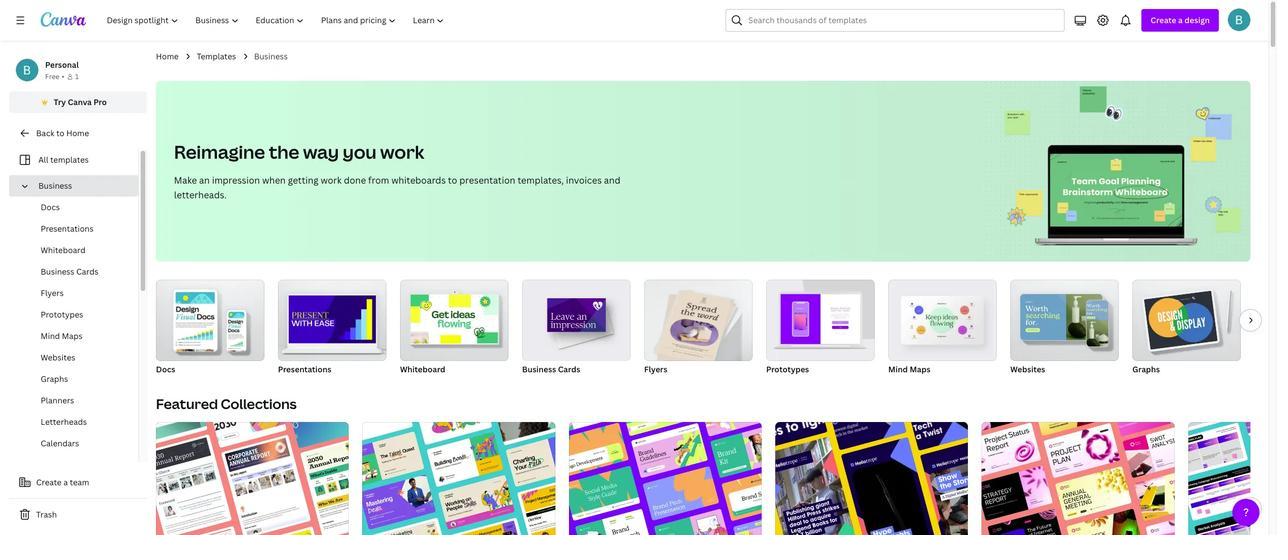 Task type: vqa. For each thing, say whether or not it's contained in the screenshot.
Prototypes to the right
yes



Task type: locate. For each thing, give the bounding box(es) containing it.
0 vertical spatial prototypes
[[41, 309, 83, 320]]

0 horizontal spatial flyers link
[[18, 283, 139, 304]]

1 horizontal spatial graphs link
[[1133, 280, 1241, 377]]

create left design
[[1151, 15, 1177, 25]]

0 horizontal spatial create
[[36, 477, 62, 488]]

free
[[45, 72, 60, 81]]

docs link
[[18, 197, 139, 218], [156, 280, 265, 377]]

an
[[199, 174, 210, 187]]

impression
[[212, 174, 260, 187]]

prototypes link
[[767, 280, 875, 377], [18, 304, 139, 326]]

whiteboards
[[392, 174, 446, 187]]

0 horizontal spatial flyers
[[41, 288, 64, 299]]

mind maps link for websites link associated with presentations link associated with right docs link
[[889, 280, 997, 377]]

1 horizontal spatial work
[[380, 140, 425, 164]]

1 horizontal spatial prototypes
[[767, 364, 809, 375]]

1 horizontal spatial cards
[[558, 364, 581, 375]]

1 horizontal spatial presentations
[[278, 364, 332, 375]]

trash
[[36, 509, 57, 520]]

home up all templates link
[[66, 128, 89, 139]]

home left templates
[[156, 51, 179, 62]]

1 vertical spatial whiteboard link
[[400, 280, 509, 377]]

0 vertical spatial presentations link
[[18, 218, 139, 240]]

prototypes link for websites link associated with presentations link associated with right docs link flyers link
[[767, 280, 875, 377]]

0 horizontal spatial home
[[66, 128, 89, 139]]

a inside 'button'
[[63, 477, 68, 488]]

planners link
[[18, 390, 139, 412]]

try canva pro
[[54, 97, 107, 107]]

letterheads.
[[174, 189, 227, 201]]

1 vertical spatial to
[[448, 174, 457, 187]]

to
[[56, 128, 64, 139], [448, 174, 457, 187]]

0 horizontal spatial prototypes
[[41, 309, 83, 320]]

when
[[262, 174, 286, 187]]

0 horizontal spatial graphs link
[[18, 369, 139, 390]]

graphs link for websites link associated with presentations link associated with right docs link
[[1133, 280, 1241, 377]]

1 horizontal spatial prototypes link
[[767, 280, 875, 377]]

1 vertical spatial presentations
[[278, 364, 332, 375]]

whiteboard image
[[400, 280, 509, 361], [411, 295, 498, 344]]

flyers
[[41, 288, 64, 299], [644, 364, 668, 375]]

0 horizontal spatial presentations
[[41, 223, 94, 234]]

create a design button
[[1142, 9, 1219, 32]]

•
[[62, 72, 64, 81]]

a left team
[[63, 477, 68, 488]]

featured collections
[[156, 395, 297, 413]]

a inside "dropdown button"
[[1179, 15, 1183, 25]]

websites link for presentations link associated with right docs link
[[1011, 280, 1119, 377]]

business card image
[[522, 280, 631, 361], [548, 298, 606, 332]]

1 horizontal spatial a
[[1179, 15, 1183, 25]]

1 horizontal spatial docs link
[[156, 280, 265, 377]]

0 vertical spatial create
[[1151, 15, 1177, 25]]

calendars
[[41, 438, 79, 449]]

presentations link for the left docs link
[[18, 218, 139, 240]]

presentation image
[[278, 280, 387, 361], [289, 296, 376, 344]]

1 horizontal spatial whiteboard link
[[400, 280, 509, 377]]

0 horizontal spatial mind maps
[[41, 331, 83, 341]]

0 horizontal spatial websites link
[[18, 347, 139, 369]]

graphs
[[1133, 364, 1161, 375], [41, 374, 68, 384]]

all
[[38, 154, 48, 165]]

1 horizontal spatial create
[[1151, 15, 1177, 25]]

mind maps link for the left docs link presentations link websites link
[[18, 326, 139, 347]]

create for create a team
[[36, 477, 62, 488]]

1 horizontal spatial mind maps
[[889, 364, 931, 375]]

invoices
[[566, 174, 602, 187]]

create inside 'button'
[[36, 477, 62, 488]]

maps
[[62, 331, 83, 341], [910, 364, 931, 375]]

0 vertical spatial whiteboard
[[41, 245, 86, 256]]

a left design
[[1179, 15, 1183, 25]]

1 vertical spatial docs link
[[156, 280, 265, 377]]

create inside "dropdown button"
[[1151, 15, 1177, 25]]

graph image
[[1133, 280, 1241, 361], [1145, 291, 1218, 350]]

calendars link
[[18, 433, 139, 455]]

1 horizontal spatial websites
[[1011, 364, 1046, 375]]

work
[[380, 140, 425, 164], [321, 174, 342, 187]]

to right back
[[56, 128, 64, 139]]

prototypes
[[41, 309, 83, 320], [767, 364, 809, 375]]

mind maps link
[[889, 280, 997, 377], [18, 326, 139, 347]]

1 horizontal spatial presentations link
[[278, 280, 387, 377]]

1 horizontal spatial home
[[156, 51, 179, 62]]

1 vertical spatial docs
[[156, 364, 175, 375]]

1 vertical spatial a
[[63, 477, 68, 488]]

0 vertical spatial mind
[[41, 331, 60, 341]]

0 horizontal spatial mind
[[41, 331, 60, 341]]

0 vertical spatial presentations
[[41, 223, 94, 234]]

1 horizontal spatial to
[[448, 174, 457, 187]]

and
[[604, 174, 621, 187]]

presentations
[[41, 223, 94, 234], [278, 364, 332, 375]]

1 vertical spatial home
[[66, 128, 89, 139]]

back to home
[[36, 128, 89, 139]]

0 vertical spatial mind maps
[[41, 331, 83, 341]]

presentations link
[[18, 218, 139, 240], [278, 280, 387, 377]]

whiteboard
[[41, 245, 86, 256], [400, 364, 446, 375]]

work up whiteboards
[[380, 140, 425, 164]]

0 horizontal spatial to
[[56, 128, 64, 139]]

doc image
[[156, 280, 265, 361], [156, 280, 265, 361]]

0 vertical spatial whiteboard link
[[18, 240, 139, 261]]

back to home link
[[9, 122, 147, 145]]

1 horizontal spatial flyers link
[[644, 280, 753, 377]]

0 horizontal spatial a
[[63, 477, 68, 488]]

flyer image
[[644, 280, 753, 361], [659, 290, 732, 365]]

business cards
[[41, 266, 98, 277], [522, 364, 581, 375]]

0 vertical spatial a
[[1179, 15, 1183, 25]]

cards
[[76, 266, 98, 277], [558, 364, 581, 375]]

collections
[[221, 395, 297, 413]]

mind
[[41, 331, 60, 341], [889, 364, 908, 375]]

None search field
[[726, 9, 1065, 32]]

0 horizontal spatial work
[[321, 174, 342, 187]]

1 vertical spatial websites
[[1011, 364, 1046, 375]]

0 horizontal spatial websites
[[41, 352, 75, 363]]

business cards link for the left docs link presentations link websites link's flyers link
[[18, 261, 139, 283]]

brad klo image
[[1228, 8, 1251, 31]]

0 horizontal spatial prototypes link
[[18, 304, 139, 326]]

a for team
[[63, 477, 68, 488]]

websites
[[41, 352, 75, 363], [1011, 364, 1046, 375]]

0 horizontal spatial business cards
[[41, 266, 98, 277]]

1 horizontal spatial mind maps link
[[889, 280, 997, 377]]

0 horizontal spatial presentations link
[[18, 218, 139, 240]]

team
[[70, 477, 89, 488]]

1 horizontal spatial mind
[[889, 364, 908, 375]]

0 horizontal spatial mind maps link
[[18, 326, 139, 347]]

1 horizontal spatial whiteboard
[[400, 364, 446, 375]]

business
[[254, 51, 288, 62], [38, 180, 72, 191], [41, 266, 74, 277], [522, 364, 556, 375]]

1 vertical spatial cards
[[558, 364, 581, 375]]

a
[[1179, 15, 1183, 25], [63, 477, 68, 488]]

0 vertical spatial docs link
[[18, 197, 139, 218]]

0 horizontal spatial business cards link
[[18, 261, 139, 283]]

1 horizontal spatial flyers
[[644, 364, 668, 375]]

flyers link
[[644, 280, 753, 377], [18, 283, 139, 304]]

websites link
[[1011, 280, 1119, 377], [18, 347, 139, 369]]

1 vertical spatial prototypes
[[767, 364, 809, 375]]

1 horizontal spatial business cards link
[[522, 280, 631, 377]]

to right whiteboards
[[448, 174, 457, 187]]

0 horizontal spatial maps
[[62, 331, 83, 341]]

0 vertical spatial maps
[[62, 331, 83, 341]]

docs down the 'all'
[[41, 202, 60, 213]]

1 horizontal spatial business cards
[[522, 364, 581, 375]]

make an impression when getting work done from whiteboards to presentation templates, invoices and letterheads.
[[174, 174, 621, 201]]

1 vertical spatial mind
[[889, 364, 908, 375]]

1 vertical spatial create
[[36, 477, 62, 488]]

1 vertical spatial work
[[321, 174, 342, 187]]

way
[[303, 140, 339, 164]]

reimagine the way you work
[[174, 140, 425, 164]]

create
[[1151, 15, 1177, 25], [36, 477, 62, 488]]

1 vertical spatial presentations link
[[278, 280, 387, 377]]

0 horizontal spatial whiteboard link
[[18, 240, 139, 261]]

business cards link
[[18, 261, 139, 283], [522, 280, 631, 377]]

graphs link
[[1133, 280, 1241, 377], [18, 369, 139, 390]]

whiteboard link
[[18, 240, 139, 261], [400, 280, 509, 377]]

top level navigation element
[[100, 9, 454, 32]]

1 vertical spatial maps
[[910, 364, 931, 375]]

presentation
[[460, 174, 516, 187]]

0 horizontal spatial cards
[[76, 266, 98, 277]]

home
[[156, 51, 179, 62], [66, 128, 89, 139]]

work left done at the top of the page
[[321, 174, 342, 187]]

docs up featured
[[156, 364, 175, 375]]

1 horizontal spatial docs
[[156, 364, 175, 375]]

docs
[[41, 202, 60, 213], [156, 364, 175, 375]]

prototype image
[[767, 280, 875, 361], [781, 294, 861, 344]]

0 vertical spatial docs
[[41, 202, 60, 213]]

1 horizontal spatial graphs
[[1133, 364, 1161, 375]]

mind maps
[[41, 331, 83, 341], [889, 364, 931, 375]]

0 vertical spatial to
[[56, 128, 64, 139]]

0 vertical spatial home
[[156, 51, 179, 62]]

mind map image
[[889, 280, 997, 361], [903, 299, 981, 342]]

1 horizontal spatial maps
[[910, 364, 931, 375]]

create left team
[[36, 477, 62, 488]]

work inside make an impression when getting work done from whiteboards to presentation templates, invoices and letterheads.
[[321, 174, 342, 187]]

1 horizontal spatial websites link
[[1011, 280, 1119, 377]]

templates link
[[197, 50, 236, 63]]



Task type: describe. For each thing, give the bounding box(es) containing it.
back
[[36, 128, 54, 139]]

whiteboard link for the left docs link presentations link websites link's flyers link's business cards "link"
[[18, 240, 139, 261]]

presentations link for right docs link
[[278, 280, 387, 377]]

letterheads link
[[18, 412, 139, 433]]

trash link
[[9, 504, 147, 526]]

1 vertical spatial whiteboard
[[400, 364, 446, 375]]

0 horizontal spatial docs
[[41, 202, 60, 213]]

templates,
[[518, 174, 564, 187]]

pro
[[94, 97, 107, 107]]

reimagine the way you work image
[[980, 81, 1251, 262]]

letterheads
[[41, 417, 87, 427]]

a for design
[[1179, 15, 1183, 25]]

1 vertical spatial mind maps
[[889, 364, 931, 375]]

0 horizontal spatial whiteboard
[[41, 245, 86, 256]]

1 vertical spatial business cards
[[522, 364, 581, 375]]

the
[[269, 140, 299, 164]]

business cards link for websites link associated with presentations link associated with right docs link flyers link
[[522, 280, 631, 377]]

0 horizontal spatial docs link
[[18, 197, 139, 218]]

create a team button
[[9, 471, 147, 494]]

all templates
[[38, 154, 89, 165]]

canva
[[68, 97, 92, 107]]

flyers link for websites link associated with presentations link associated with right docs link
[[644, 280, 753, 377]]

create for create a design
[[1151, 15, 1177, 25]]

flyers link for the left docs link presentations link websites link
[[18, 283, 139, 304]]

you
[[343, 140, 377, 164]]

done
[[344, 174, 366, 187]]

graphs link for the left docs link presentations link websites link
[[18, 369, 139, 390]]

1 vertical spatial flyers
[[644, 364, 668, 375]]

0 vertical spatial flyers
[[41, 288, 64, 299]]

free •
[[45, 72, 64, 81]]

business card image inside "link"
[[548, 298, 606, 332]]

to inside make an impression when getting work done from whiteboards to presentation templates, invoices and letterheads.
[[448, 174, 457, 187]]

0 horizontal spatial graphs
[[41, 374, 68, 384]]

templates
[[197, 51, 236, 62]]

0 vertical spatial websites
[[41, 352, 75, 363]]

graph image inside graphs link
[[1145, 291, 1218, 350]]

featured
[[156, 395, 218, 413]]

home link
[[156, 50, 179, 63]]

design
[[1185, 15, 1210, 25]]

whiteboard link for websites link associated with presentations link associated with right docs link flyers link business cards "link"
[[400, 280, 509, 377]]

try canva pro button
[[9, 92, 147, 113]]

0 vertical spatial work
[[380, 140, 425, 164]]

planners
[[41, 395, 74, 406]]

getting
[[288, 174, 319, 187]]

reimagine
[[174, 140, 265, 164]]

from
[[368, 174, 389, 187]]

personal
[[45, 59, 79, 70]]

all templates link
[[16, 149, 132, 171]]

0 vertical spatial cards
[[76, 266, 98, 277]]

create a design
[[1151, 15, 1210, 25]]

websites link for the left docs link presentations link
[[18, 347, 139, 369]]

1
[[75, 72, 79, 81]]

0 vertical spatial business cards
[[41, 266, 98, 277]]

templates
[[50, 154, 89, 165]]

create a team
[[36, 477, 89, 488]]

make
[[174, 174, 197, 187]]

Search search field
[[749, 10, 1058, 31]]

try
[[54, 97, 66, 107]]

prototypes link for the left docs link presentations link websites link's flyers link
[[18, 304, 139, 326]]



